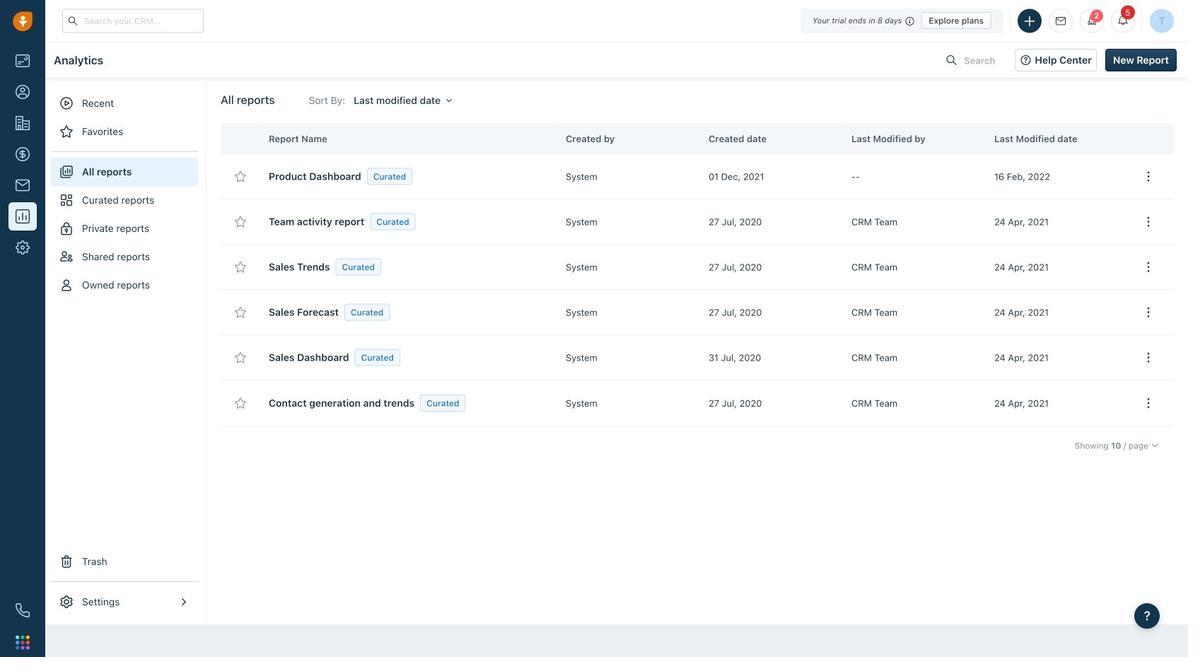 Task type: describe. For each thing, give the bounding box(es) containing it.
send email image
[[1057, 16, 1067, 26]]

freshworks switcher image
[[16, 636, 30, 650]]



Task type: vqa. For each thing, say whether or not it's contained in the screenshot.
Send email icon
yes



Task type: locate. For each thing, give the bounding box(es) containing it.
phone image
[[16, 604, 30, 618]]

Search your CRM... text field
[[62, 9, 204, 33]]

phone element
[[8, 597, 37, 625]]



